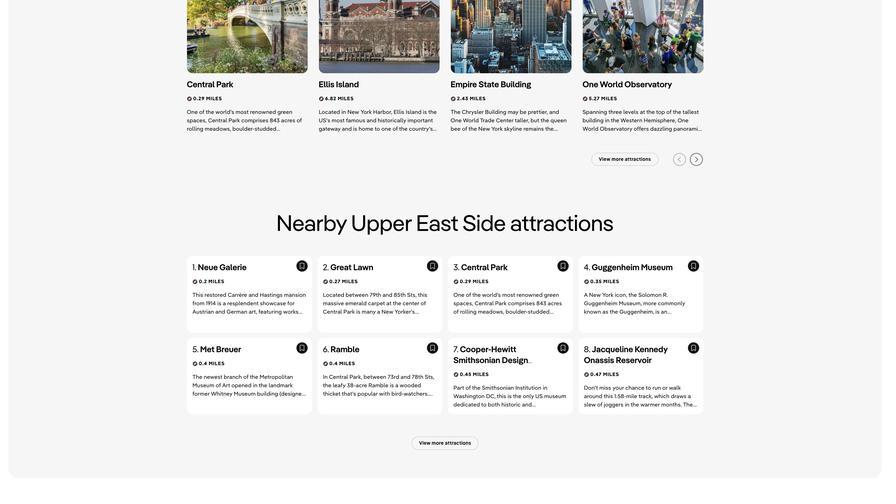 Task type: vqa. For each thing, say whether or not it's contained in the screenshot.


Task type: describe. For each thing, give the bounding box(es) containing it.
new york - may 29 : one  world observatory grand opening day on may 29, 2015. it  is open year round. starting may 29th until september 7th from 9 a.m. until midnight image
[[583, 0, 703, 73]]

art
[[651, 317, 658, 324]]

with
[[379, 391, 390, 398]]

acres for central park
[[281, 117, 295, 124]]

at inside the spanning three levels at the top of the tallest building in the western hemisphere, one world observatory offers dazzling panoramic views over manhattan's…
[[640, 109, 645, 116]]

building for chrysler
[[485, 109, 506, 116]]

an…
[[258, 399, 268, 406]]

building.
[[485, 134, 508, 141]]

side
[[463, 208, 506, 237]]

. for 2
[[327, 262, 329, 273]]

and inside in central park, between 73rd and 78th sts, the leafy 38-acre ramble is a wooded thicket that's popular with bird-watchers. it's easy to lose your way in…
[[401, 374, 411, 381]]

2
[[323, 262, 327, 273]]

levels
[[624, 109, 639, 116]]

room…
[[454, 418, 471, 425]]

an
[[661, 309, 667, 316]]

the for 5
[[192, 374, 202, 381]]

rolling for central park
[[187, 125, 203, 132]]

0 horizontal spatial ramble
[[331, 344, 360, 355]]

acres for 3
[[548, 300, 562, 307]]

dc,
[[486, 393, 496, 400]]

showcase
[[260, 300, 286, 307]]

the up museum,
[[629, 292, 637, 299]]

2.43
[[457, 95, 469, 102]]

7
[[454, 344, 457, 355]]

part of the smithsonian institution in washington dc, this is the only us museum dedicated to both historic and contemporary design. housed in the 64- room…
[[454, 385, 566, 425]]

. for 1
[[195, 262, 196, 273]]

prettier,
[[528, 109, 548, 116]]

as
[[603, 309, 608, 316]]

elm- for 3
[[491, 317, 503, 324]]

the down historically
[[399, 125, 408, 132]]

the down the central park
[[206, 109, 214, 116]]

your inside in central park, between 73rd and 78th sts, the leafy 38-acre ramble is a wooded thicket that's popular with bird-watchers. it's easy to lose your way in…
[[364, 399, 376, 406]]

dazzling
[[650, 125, 672, 132]]

studded for 3
[[528, 309, 550, 316]]

in inside don't miss your chance to run or walk around this 1.58-mile track, which draws a slew of joggers in the warmer months. the 106-acre body of water no…
[[625, 402, 630, 409]]

0 vertical spatial view more attractions
[[599, 156, 651, 162]]

home
[[359, 125, 373, 132]]

that's
[[342, 391, 356, 398]]

0.4 miles for ramble
[[329, 361, 355, 367]]

don't miss your chance to run or walk around this 1.58-mile track, which draws a slew of joggers in the warmer months. the 106-acre body of water no…
[[584, 385, 693, 417]]

one down 3
[[454, 292, 465, 299]]

miles for 7
[[473, 372, 489, 378]]

important
[[408, 117, 433, 124]]

the down queen
[[545, 125, 554, 132]]

three
[[609, 109, 622, 116]]

located for ellis island
[[319, 109, 340, 116]]

and up the klee
[[215, 309, 225, 316]]

4 . guggenheim museum
[[584, 262, 673, 273]]

breuer;
[[219, 399, 238, 406]]

outcroppings, for central park
[[187, 134, 223, 141]]

0.29 miles for central park
[[193, 95, 222, 102]]

meadows, for 3
[[478, 309, 504, 316]]

2 vertical spatial more
[[432, 441, 444, 447]]

and up moving…
[[342, 125, 352, 132]]

for
[[287, 300, 295, 307]]

of inside "located between 79th and 85th sts, this massive emerald carpet at the center of central park is many a new yorker's unofficial backyard. created in 1931…"
[[421, 300, 426, 307]]

body
[[608, 410, 621, 417]]

1 vertical spatial attractions
[[511, 208, 614, 237]]

6
[[323, 344, 328, 355]]

0 vertical spatial observatory
[[625, 79, 672, 89]]

building inside "the newest branch of the metropolitan museum of art opened in the landmark former whitney museum building (designed by marcel breuer; there's an…"
[[257, 391, 278, 398]]

featuring
[[259, 309, 282, 316]]

elm- for central park
[[224, 134, 236, 141]]

a inside 'this restored carrère and hastings mansion from 1914 is a resplendent showcase for austrian and german art, featuring works by paul klee and ernst ludwig…'
[[223, 300, 226, 307]]

observatory inside the spanning three levels at the top of the tallest building in the western hemisphere, one world observatory offers dazzling panoramic views over manhattan's…
[[600, 125, 632, 132]]

is inside 'this restored carrère and hastings mansion from 1914 is a resplendent showcase for austrian and german art, featuring works by paul klee and ernst ludwig…'
[[217, 300, 221, 307]]

of inside part of the smithsonian institution in washington dc, this is the only us museum dedicated to both historic and contemporary design. housed in the 64- room…
[[466, 385, 471, 392]]

0.29 for 3
[[460, 279, 471, 285]]

5
[[192, 344, 197, 355]]

is down the famous
[[353, 125, 357, 132]]

miles for 3
[[473, 279, 489, 285]]

museum up the solomon
[[641, 262, 673, 273]]

world inside the spanning three levels at the top of the tallest building in the western hemisphere, one world observatory offers dazzling panoramic views over manhattan's…
[[583, 125, 599, 132]]

taller,
[[515, 117, 529, 124]]

carrère
[[228, 292, 247, 299]]

empire state building link
[[451, 79, 559, 90]]

and up home
[[367, 117, 377, 124]]

the inside don't miss your chance to run or walk around this 1.58-mile track, which draws a slew of joggers in the warmer months. the 106-acre body of water no…
[[631, 402, 639, 409]]

located for 2
[[323, 292, 344, 299]]

located between 79th and 85th sts, this massive emerald carpet at the center of central park is many a new yorker's unofficial backyard. created in 1931…
[[323, 292, 427, 324]]

previous slide image
[[673, 152, 687, 167]]

0.29 miles for 3
[[460, 279, 489, 285]]

0.45 miles
[[460, 372, 489, 378]]

museum inside part of the smithsonian institution in washington dc, this is the only us museum dedicated to both historic and contemporary design. housed in the 64- room…
[[544, 393, 566, 400]]

offers
[[634, 125, 649, 132]]

the chrysler building may be prettier, and one world trade center taller, but the queen bee of the new york skyline remains the empire state building. nyc…
[[451, 109, 567, 141]]

the left 64-
[[539, 410, 548, 417]]

4
[[584, 262, 589, 273]]

center
[[403, 300, 419, 307]]

museum inside a new york icon, the solomon r. guggenheim museum, more commonly known as the guggenheim, is an internationally-renowned art museum and one of the most…
[[659, 317, 681, 324]]

the down internationally-
[[602, 325, 610, 332]]

studded for central park
[[255, 125, 276, 132]]

solomon
[[638, 292, 662, 299]]

neue
[[198, 262, 218, 273]]

0 horizontal spatial view
[[419, 441, 431, 447]]

renowned for 3
[[517, 292, 543, 299]]

the left tallest
[[673, 109, 681, 116]]

spaces, for 3
[[454, 300, 473, 307]]

works
[[283, 309, 299, 316]]

a inside in central park, between 73rd and 78th sts, the leafy 38-acre ramble is a wooded thicket that's popular with bird-watchers. it's easy to lose your way in…
[[395, 382, 399, 389]]

0 horizontal spatial attractions
[[445, 441, 471, 447]]

between inside in central park, between 73rd and 78th sts, the leafy 38-acre ramble is a wooded thicket that's popular with bird-watchers. it's easy to lose your way in…
[[364, 374, 386, 381]]

in inside "the newest branch of the metropolitan museum of art opened in the landmark former whitney museum building (designed by marcel breuer; there's an…"
[[253, 382, 258, 389]]

this inside "located between 79th and 85th sts, this massive emerald carpet at the center of central park is many a new yorker's unofficial backyard. created in 1931…"
[[418, 292, 427, 299]]

nyc…
[[509, 134, 525, 141]]

the down metropolitan
[[259, 382, 267, 389]]

new inside the "the chrysler building may be prettier, and one world trade center taller, but the queen bee of the new york skyline remains the empire state building. nyc…"
[[478, 125, 490, 132]]

leafy
[[333, 382, 346, 389]]

spanning
[[583, 109, 607, 116]]

draws
[[671, 393, 687, 400]]

central park
[[187, 79, 233, 89]]

tallest
[[683, 109, 699, 116]]

one inside a new york icon, the solomon r. guggenheim museum, more commonly known as the guggenheim, is an internationally-renowned art museum and one of the most…
[[584, 325, 594, 332]]

comprises for 3
[[508, 300, 535, 307]]

6 . ramble
[[323, 344, 360, 355]]

0.2
[[199, 279, 207, 285]]

the down three
[[611, 117, 619, 124]]

bird-
[[392, 391, 404, 398]]

only
[[523, 393, 534, 400]]

843 for central park
[[270, 117, 280, 124]]

miles for central park
[[206, 95, 222, 102]]

79th
[[370, 292, 381, 299]]

is inside part of the smithsonian institution in washington dc, this is the only us museum dedicated to both historic and contemporary design. housed in the 64- room…
[[508, 393, 512, 400]]

guggenheim,
[[620, 309, 654, 316]]

restored
[[205, 292, 226, 299]]

boulder- for 3
[[506, 309, 528, 316]]

island inside located in new york harbor, ellis island is the us's most famous and historically important gateway and is home to one of the country's most moving…
[[406, 109, 422, 116]]

73rd
[[388, 374, 399, 381]]

created
[[375, 317, 396, 324]]

upper
[[351, 208, 412, 237]]

85th
[[394, 292, 406, 299]]

one world observatory link
[[583, 79, 691, 90]]

mansion
[[284, 292, 306, 299]]

building for state
[[501, 79, 531, 89]]

renowned for central park
[[250, 109, 276, 116]]

popular
[[358, 391, 378, 398]]

no…
[[645, 410, 655, 417]]

galerie
[[220, 262, 247, 273]]

and inside "located between 79th and 85th sts, this massive emerald carpet at the center of central park is many a new yorker's unofficial backyard. created in 1931…"
[[383, 292, 392, 299]]

breuer
[[216, 344, 241, 355]]

to inside in central park, between 73rd and 78th sts, the leafy 38-acre ramble is a wooded thicket that's popular with bird-watchers. it's easy to lose your way in…
[[345, 399, 351, 406]]

0.4 miles for met
[[199, 361, 225, 367]]

more inside a new york icon, the solomon r. guggenheim museum, more commonly known as the guggenheim, is an internationally-renowned art museum and one of the most…
[[643, 300, 657, 307]]

the inside "located between 79th and 85th sts, this massive emerald carpet at the center of central park is many a new yorker's unofficial backyard. created in 1931…"
[[393, 300, 401, 307]]

the inside in central park, between 73rd and 78th sts, the leafy 38-acre ramble is a wooded thicket that's popular with bird-watchers. it's easy to lose your way in…
[[323, 382, 332, 389]]

one of the world's most renowned green spaces, central park comprises 843 acres of rolling meadows, boulder-studded outcroppings, elm-lined walkways,… for 3
[[454, 292, 562, 324]]

0.27 miles
[[329, 279, 358, 285]]

and inside a new york icon, the solomon r. guggenheim museum, more commonly known as the guggenheim, is an internationally-renowned art museum and one of the most…
[[683, 317, 693, 324]]

ernst
[[237, 317, 251, 324]]

and inside the "the chrysler building may be prettier, and one world trade center taller, but the queen bee of the new york skyline remains the empire state building. nyc…"
[[549, 109, 559, 116]]

this
[[192, 292, 203, 299]]

8 .
[[584, 344, 592, 355]]

famous
[[346, 117, 365, 124]]

the up important
[[428, 109, 437, 116]]

empire state building
[[451, 79, 531, 89]]

massive
[[323, 300, 344, 307]]

miles for 6
[[339, 361, 355, 367]]

1 horizontal spatial more
[[612, 156, 624, 162]]

comprises for central park
[[241, 117, 268, 124]]

the up opened on the bottom
[[250, 374, 258, 381]]

building inside the spanning three levels at the top of the tallest building in the western hemisphere, one world observatory offers dazzling panoramic views over manhattan's…
[[583, 117, 604, 124]]

the up historic
[[513, 393, 522, 400]]

jacqueline
[[592, 344, 633, 355]]

museum inside cooper-hewitt smithsonian design museum
[[454, 366, 485, 376]]

0 vertical spatial world
[[600, 79, 623, 89]]

one inside located in new york harbor, ellis island is the us's most famous and historically important gateway and is home to one of the country's most moving…
[[381, 125, 391, 132]]

in right 'housed'
[[533, 410, 538, 417]]

a inside don't miss your chance to run or walk around this 1.58-mile track, which draws a slew of joggers in the warmer months. the 106-acre body of water no…
[[688, 393, 691, 400]]

backyard.
[[349, 317, 374, 324]]

0 vertical spatial guggenheim
[[592, 262, 640, 273]]

kennedy
[[635, 344, 668, 355]]

of inside the spanning three levels at the top of the tallest building in the western hemisphere, one world observatory offers dazzling panoramic views over manhattan's…
[[667, 109, 672, 116]]

8
[[584, 344, 589, 355]]

york inside located in new york harbor, ellis island is the us's most famous and historically important gateway and is home to one of the country's most moving…
[[360, 109, 372, 116]]

0 vertical spatial state
[[479, 79, 499, 89]]

chrysler
[[462, 109, 484, 116]]

the down 3 . central park
[[472, 292, 481, 299]]

island inside "link"
[[336, 79, 359, 89]]

watchers.
[[404, 391, 429, 398]]

in inside "located between 79th and 85th sts, this massive emerald carpet at the center of central park is many a new yorker's unofficial backyard. created in 1931…"
[[397, 317, 402, 324]]

unofficial
[[323, 317, 347, 324]]

don't
[[584, 385, 598, 392]]

the left the top
[[646, 109, 655, 116]]

empire inside the "the chrysler building may be prettier, and one world trade center taller, but the queen bee of the new york skyline remains the empire state building. nyc…"
[[451, 134, 469, 141]]

state inside the "the chrysler building may be prettier, and one world trade center taller, but the queen bee of the new york skyline remains the empire state building. nyc…"
[[470, 134, 484, 141]]

beautiful view of manhattan during a summer sunset image
[[451, 0, 571, 73]]

1.58-
[[615, 393, 626, 400]]

0.47 miles
[[590, 372, 619, 378]]

to inside don't miss your chance to run or walk around this 1.58-mile track, which draws a slew of joggers in the warmer months. the 106-acre body of water no…
[[646, 385, 651, 392]]



Task type: locate. For each thing, give the bounding box(es) containing it.
a new york icon, the solomon r. guggenheim museum, more commonly known as the guggenheim, is an internationally-renowned art museum and one of the most…
[[584, 292, 693, 332]]

comprises
[[241, 117, 268, 124], [508, 300, 535, 307]]

acre down "park,"
[[356, 382, 367, 389]]

0.4 for ramble
[[329, 361, 338, 367]]

1 horizontal spatial acres
[[548, 300, 562, 307]]

view more attractions down room…
[[419, 441, 471, 447]]

in central park, between 73rd and 78th sts, the leafy 38-acre ramble is a wooded thicket that's popular with bird-watchers. it's easy to lose your way in…
[[323, 374, 434, 406]]

2 0.4 from the left
[[329, 361, 338, 367]]

more
[[612, 156, 624, 162], [643, 300, 657, 307], [432, 441, 444, 447]]

6.82
[[325, 95, 336, 102]]

york inside a new york icon, the solomon r. guggenheim museum, more commonly known as the guggenheim, is an internationally-renowned art museum and one of the most…
[[602, 292, 614, 299]]

is inside "located between 79th and 85th sts, this massive emerald carpet at the center of central park is many a new yorker's unofficial backyard. created in 1931…"
[[356, 309, 360, 316]]

cooper-hewitt smithsonian design museum
[[454, 344, 528, 376]]

0 horizontal spatial rolling
[[187, 125, 203, 132]]

0 vertical spatial the
[[451, 109, 461, 116]]

empire up 2.43
[[451, 79, 477, 89]]

world up the views
[[583, 125, 599, 132]]

1 vertical spatial state
[[470, 134, 484, 141]]

to right home
[[375, 125, 380, 132]]

of
[[199, 109, 204, 116], [667, 109, 672, 116], [297, 117, 302, 124], [393, 125, 398, 132], [462, 125, 467, 132], [466, 292, 471, 299], [421, 300, 426, 307], [454, 309, 459, 316], [595, 325, 601, 332], [243, 374, 249, 381], [216, 382, 221, 389], [466, 385, 471, 392], [597, 402, 603, 409], [622, 410, 628, 417]]

. for 3
[[458, 262, 460, 273]]

acre inside in central park, between 73rd and 78th sts, the leafy 38-acre ramble is a wooded thicket that's popular with bird-watchers. it's easy to lose your way in…
[[356, 382, 367, 389]]

0.29 miles down the central park
[[193, 95, 222, 102]]

0 vertical spatial empire
[[451, 79, 477, 89]]

0 vertical spatial by
[[192, 317, 199, 324]]

in up us
[[543, 385, 548, 392]]

1 vertical spatial view
[[419, 441, 431, 447]]

0 horizontal spatial view more attractions
[[419, 441, 471, 447]]

lawn
[[353, 262, 373, 273]]

state
[[479, 79, 499, 89], [470, 134, 484, 141]]

the inside "the newest branch of the metropolitan museum of art opened in the landmark former whitney museum building (designed by marcel breuer; there's an…"
[[192, 374, 202, 381]]

0 vertical spatial your
[[613, 385, 624, 392]]

world's
[[215, 109, 234, 116], [482, 292, 501, 299]]

1 vertical spatial rolling
[[460, 309, 477, 316]]

in down yorker's
[[397, 317, 402, 324]]

1 vertical spatial empire
[[451, 134, 469, 141]]

1 vertical spatial located
[[323, 292, 344, 299]]

0.4 down "6 . ramble"
[[329, 361, 338, 367]]

0 horizontal spatial view more attractions link
[[412, 437, 479, 451]]

106-
[[584, 410, 595, 417]]

world's for central park
[[215, 109, 234, 116]]

opened
[[232, 382, 252, 389]]

2 empire from the top
[[451, 134, 469, 141]]

way
[[377, 399, 387, 406]]

view more attractions link down manhattan's… at the right of page
[[592, 153, 659, 166]]

a right the draws at the bottom of page
[[688, 393, 691, 400]]

1 vertical spatial walkways,…
[[517, 317, 547, 324]]

located inside located in new york harbor, ellis island is the us's most famous and historically important gateway and is home to one of the country's most moving…
[[319, 109, 340, 116]]

cooper-
[[460, 344, 491, 355]]

park inside "located between 79th and 85th sts, this massive emerald carpet at the center of central park is many a new yorker's unofficial backyard. created in 1931…"
[[343, 309, 355, 316]]

museum up the former
[[192, 382, 214, 389]]

smithsonian inside cooper-hewitt smithsonian design museum
[[454, 355, 500, 366]]

1 horizontal spatial elm-
[[491, 317, 503, 324]]

guggenheim up 'as'
[[584, 300, 618, 307]]

one down the central park
[[187, 109, 198, 116]]

ellis inside "link"
[[319, 79, 335, 89]]

klee
[[213, 317, 224, 324]]

the for empire state building
[[451, 109, 461, 116]]

spaces, for central park
[[187, 117, 207, 124]]

nearby
[[277, 208, 347, 237]]

one down internationally-
[[584, 325, 594, 332]]

is down 73rd
[[390, 382, 394, 389]]

1 horizontal spatial outcroppings,
[[454, 317, 490, 324]]

1 horizontal spatial one of the world's most renowned green spaces, central park comprises 843 acres of rolling meadows, boulder-studded outcroppings, elm-lined walkways,…
[[454, 292, 562, 324]]

the left the newest
[[192, 374, 202, 381]]

1 vertical spatial world's
[[482, 292, 501, 299]]

museum up part
[[454, 366, 485, 376]]

at inside "located between 79th and 85th sts, this massive emerald carpet at the center of central park is many a new yorker's unofficial backyard. created in 1931…"
[[386, 300, 392, 307]]

the down the draws at the bottom of page
[[683, 402, 693, 409]]

miles for empire state building
[[470, 95, 486, 102]]

0 vertical spatial smithsonian
[[454, 355, 500, 366]]

around
[[584, 393, 602, 400]]

2 horizontal spatial world
[[600, 79, 623, 89]]

is left an
[[656, 309, 660, 316]]

in down three
[[605, 117, 610, 124]]

york inside the "the chrysler building may be prettier, and one world trade center taller, but the queen bee of the new york skyline remains the empire state building. nyc…"
[[491, 125, 503, 132]]

design
[[502, 355, 528, 366]]

one inside the spanning three levels at the top of the tallest building in the western hemisphere, one world observatory offers dazzling panoramic views over manhattan's…
[[678, 117, 689, 124]]

ellis up 6.82
[[319, 79, 335, 89]]

of inside located in new york harbor, ellis island is the us's most famous and historically important gateway and is home to one of the country's most moving…
[[393, 125, 398, 132]]

observatory up over
[[600, 125, 632, 132]]

island up 6.82 miles
[[336, 79, 359, 89]]

and inside part of the smithsonian institution in washington dc, this is the only us museum dedicated to both historic and contemporary design. housed in the 64- room…
[[522, 402, 532, 409]]

0 vertical spatial comprises
[[241, 117, 268, 124]]

2 horizontal spatial renowned
[[623, 317, 649, 324]]

. for 5
[[197, 344, 198, 355]]

1 vertical spatial ellis
[[394, 109, 404, 116]]

acre down slew
[[595, 410, 606, 417]]

central inside "located between 79th and 85th sts, this massive emerald carpet at the center of central park is many a new yorker's unofficial backyard. created in 1931…"
[[323, 309, 342, 316]]

7 .
[[454, 344, 460, 355]]

lined for central park
[[236, 134, 249, 141]]

0 horizontal spatial 0.4
[[199, 361, 207, 367]]

new down "trade"
[[478, 125, 490, 132]]

your inside don't miss your chance to run or walk around this 1.58-mile track, which draws a slew of joggers in the warmer months. the 106-acre body of water no…
[[613, 385, 624, 392]]

western
[[621, 117, 643, 124]]

october 2015: visitors paddle in boats near a bridge at central park.. image
[[187, 0, 308, 73]]

the down 85th
[[393, 300, 401, 307]]

remains
[[524, 125, 544, 132]]

1 0.4 miles from the left
[[199, 361, 225, 367]]

1 vertical spatial by
[[192, 399, 199, 406]]

and
[[549, 109, 559, 116], [367, 117, 377, 124], [342, 125, 352, 132], [249, 292, 258, 299], [383, 292, 392, 299], [215, 309, 225, 316], [226, 317, 236, 324], [683, 317, 693, 324], [401, 374, 411, 381], [522, 402, 532, 409]]

1 vertical spatial guggenheim
[[584, 300, 618, 307]]

2 horizontal spatial the
[[683, 402, 693, 409]]

sts, inside "located between 79th and 85th sts, this massive emerald carpet at the center of central park is many a new yorker's unofficial backyard. created in 1931…"
[[407, 292, 417, 299]]

ellis island and the immigration museum image
[[319, 0, 440, 73]]

the up water
[[631, 402, 639, 409]]

miles right 6.82
[[338, 95, 354, 102]]

this inside part of the smithsonian institution in washington dc, this is the only us museum dedicated to both historic and contemporary design. housed in the 64- room…
[[497, 393, 506, 400]]

ludwig…
[[252, 317, 275, 324]]

months.
[[661, 402, 682, 409]]

0 vertical spatial york
[[360, 109, 372, 116]]

1 vertical spatial acre
[[595, 410, 606, 417]]

1 vertical spatial between
[[364, 374, 386, 381]]

building up "trade"
[[485, 109, 506, 116]]

central inside in central park, between 73rd and 78th sts, the leafy 38-acre ramble is a wooded thicket that's popular with bird-watchers. it's easy to lose your way in…
[[329, 374, 348, 381]]

1 vertical spatial green
[[544, 292, 559, 299]]

newest
[[204, 374, 222, 381]]

it's
[[323, 399, 331, 406]]

lined for 3
[[503, 317, 516, 324]]

of inside a new york icon, the solomon r. guggenheim museum, more commonly known as the guggenheim, is an internationally-renowned art museum and one of the most…
[[595, 325, 601, 332]]

is inside in central park, between 73rd and 78th sts, the leafy 38-acre ramble is a wooded thicket that's popular with bird-watchers. it's easy to lose your way in…
[[390, 382, 394, 389]]

green for central park
[[277, 109, 292, 116]]

1 horizontal spatial green
[[544, 292, 559, 299]]

a up bird- in the left of the page
[[395, 382, 399, 389]]

2 0.4 miles from the left
[[329, 361, 355, 367]]

the right 'as'
[[610, 309, 618, 316]]

to inside located in new york harbor, ellis island is the us's most famous and historically important gateway and is home to one of the country's most moving…
[[375, 125, 380, 132]]

1 horizontal spatial comprises
[[508, 300, 535, 307]]

sts, right 78th
[[425, 374, 434, 381]]

1 horizontal spatial one
[[584, 325, 594, 332]]

1 vertical spatial 0.29 miles
[[460, 279, 489, 285]]

0 vertical spatial acres
[[281, 117, 295, 124]]

mile
[[626, 393, 637, 400]]

world inside the "the chrysler building may be prettier, and one world trade center taller, but the queen bee of the new york skyline remains the empire state building. nyc…"
[[463, 117, 479, 124]]

boulder- for central park
[[232, 125, 255, 132]]

world's down 3 . central park
[[482, 292, 501, 299]]

0 horizontal spatial this
[[418, 292, 427, 299]]

0 vertical spatial rolling
[[187, 125, 203, 132]]

1 horizontal spatial view more attractions link
[[592, 153, 659, 166]]

0 vertical spatial ellis
[[319, 79, 335, 89]]

miles down 2 . great lawn
[[342, 279, 358, 285]]

0.35
[[590, 279, 602, 285]]

smithsonian down cooper-
[[454, 355, 500, 366]]

0.29 for central park
[[193, 95, 205, 102]]

1 horizontal spatial your
[[613, 385, 624, 392]]

r.
[[663, 292, 668, 299]]

located up us's at the top
[[319, 109, 340, 116]]

0.29 miles down 3 . central park
[[460, 279, 489, 285]]

0 horizontal spatial at
[[386, 300, 392, 307]]

0 vertical spatial lined
[[236, 134, 249, 141]]

marcel
[[200, 399, 218, 406]]

2 horizontal spatial more
[[643, 300, 657, 307]]

state up 2.43 miles
[[479, 79, 499, 89]]

843 for 3
[[536, 300, 547, 307]]

. for 4
[[589, 262, 590, 273]]

1 vertical spatial comprises
[[508, 300, 535, 307]]

the down chrysler
[[469, 125, 477, 132]]

to inside part of the smithsonian institution in washington dc, this is the only us museum dedicated to both historic and contemporary design. housed in the 64- room…
[[481, 402, 487, 409]]

miles for 2
[[342, 279, 358, 285]]

walkways,… for central park
[[250, 134, 281, 141]]

0 horizontal spatial 0.29
[[193, 95, 205, 102]]

and down german
[[226, 317, 236, 324]]

2 vertical spatial world
[[583, 125, 599, 132]]

ramble inside in central park, between 73rd and 78th sts, the leafy 38-acre ramble is a wooded thicket that's popular with bird-watchers. it's easy to lose your way in…
[[369, 382, 388, 389]]

1 horizontal spatial 0.29 miles
[[460, 279, 489, 285]]

new inside located in new york harbor, ellis island is the us's most famous and historically important gateway and is home to one of the country's most moving…
[[347, 109, 359, 116]]

miles up the newest
[[209, 361, 225, 367]]

rolling
[[187, 125, 203, 132], [460, 309, 477, 316]]

and down only
[[522, 402, 532, 409]]

1 horizontal spatial meadows,
[[478, 309, 504, 316]]

0 horizontal spatial walkways,…
[[250, 134, 281, 141]]

this inside don't miss your chance to run or walk around this 1.58-mile track, which draws a slew of joggers in the warmer months. the 106-acre body of water no…
[[604, 393, 613, 400]]

building up 'may'
[[501, 79, 531, 89]]

new right a
[[589, 292, 601, 299]]

2 horizontal spatial attractions
[[625, 156, 651, 162]]

0 horizontal spatial boulder-
[[232, 125, 255, 132]]

1 vertical spatial studded
[[528, 309, 550, 316]]

renowned inside a new york icon, the solomon r. guggenheim museum, more commonly known as the guggenheim, is an internationally-renowned art museum and one of the most…
[[623, 317, 649, 324]]

most…
[[612, 325, 629, 332]]

one up bee
[[451, 117, 462, 124]]

many
[[362, 309, 376, 316]]

0 vertical spatial outcroppings,
[[187, 134, 223, 141]]

one
[[583, 79, 598, 89], [187, 109, 198, 116], [451, 117, 462, 124], [678, 117, 689, 124], [454, 292, 465, 299]]

0 vertical spatial one of the world's most renowned green spaces, central park comprises 843 acres of rolling meadows, boulder-studded outcroppings, elm-lined walkways,…
[[187, 109, 302, 141]]

1 horizontal spatial sts,
[[425, 374, 434, 381]]

1 . neue galerie
[[192, 262, 247, 273]]

next slide image
[[689, 152, 703, 167]]

between inside "located between 79th and 85th sts, this massive emerald carpet at the center of central park is many a new yorker's unofficial backyard. created in 1931…"
[[346, 292, 368, 299]]

1 horizontal spatial the
[[451, 109, 461, 116]]

1 horizontal spatial world
[[583, 125, 599, 132]]

spaces,
[[187, 117, 207, 124], [454, 300, 473, 307]]

0.4 for met breuer
[[199, 361, 207, 367]]

building up an…
[[257, 391, 278, 398]]

chance
[[626, 385, 645, 392]]

in inside the spanning three levels at the top of the tallest building in the western hemisphere, one world observatory offers dazzling panoramic views over manhattan's…
[[605, 117, 610, 124]]

0 vertical spatial meadows,
[[205, 125, 231, 132]]

york left icon,
[[602, 292, 614, 299]]

in down mile
[[625, 402, 630, 409]]

1 by from the top
[[192, 317, 199, 324]]

both
[[488, 402, 500, 409]]

by inside "the newest branch of the metropolitan museum of art opened in the landmark former whitney museum building (designed by marcel breuer; there's an…"
[[192, 399, 199, 406]]

0.2 miles
[[199, 279, 225, 285]]

sts,
[[407, 292, 417, 299], [425, 374, 434, 381]]

0 horizontal spatial museum
[[544, 393, 566, 400]]

top
[[656, 109, 665, 116]]

1 vertical spatial view more attractions
[[419, 441, 471, 447]]

0.47
[[590, 372, 602, 378]]

0 horizontal spatial island
[[336, 79, 359, 89]]

york up the famous
[[360, 109, 372, 116]]

between up emerald
[[346, 292, 368, 299]]

1 horizontal spatial york
[[491, 125, 503, 132]]

miles for 4
[[603, 279, 619, 285]]

smithsonian inside part of the smithsonian institution in washington dc, this is the only us museum dedicated to both historic and contemporary design. housed in the 64- room…
[[482, 385, 514, 392]]

in…
[[389, 399, 397, 406]]

0.29 down 3 . central park
[[460, 279, 471, 285]]

east
[[416, 208, 458, 237]]

0 horizontal spatial 0.4 miles
[[199, 361, 225, 367]]

walk
[[669, 385, 681, 392]]

1 horizontal spatial renowned
[[517, 292, 543, 299]]

is inside a new york icon, the solomon r. guggenheim museum, more commonly known as the guggenheim, is an internationally-renowned art museum and one of the most…
[[656, 309, 660, 316]]

2 by from the top
[[192, 399, 199, 406]]

building down the spanning
[[583, 117, 604, 124]]

miles right 0.45
[[473, 372, 489, 378]]

1 vertical spatial at
[[386, 300, 392, 307]]

0.4 miles up the newest
[[199, 361, 225, 367]]

one down historically
[[381, 125, 391, 132]]

your
[[613, 385, 624, 392], [364, 399, 376, 406]]

yorker's
[[395, 309, 415, 316]]

view more attractions
[[599, 156, 651, 162], [419, 441, 471, 447]]

1 0.4 from the left
[[199, 361, 207, 367]]

art
[[222, 382, 230, 389]]

the up washington
[[472, 385, 481, 392]]

located inside "located between 79th and 85th sts, this massive emerald carpet at the center of central park is many a new yorker's unofficial backyard. created in 1931…"
[[323, 292, 344, 299]]

is down emerald
[[356, 309, 360, 316]]

world's for 3
[[482, 292, 501, 299]]

the inside don't miss your chance to run or walk around this 1.58-mile track, which draws a slew of joggers in the warmer months. the 106-acre body of water no…
[[683, 402, 693, 409]]

miles for 8
[[603, 372, 619, 378]]

0 vertical spatial ramble
[[331, 344, 360, 355]]

is
[[423, 109, 427, 116], [353, 125, 357, 132], [217, 300, 221, 307], [356, 309, 360, 316], [656, 309, 660, 316], [390, 382, 394, 389], [508, 393, 512, 400]]

observatory up the top
[[625, 79, 672, 89]]

5.27 miles
[[589, 95, 617, 102]]

new inside a new york icon, the solomon r. guggenheim museum, more commonly known as the guggenheim, is an internationally-renowned art museum and one of the most…
[[589, 292, 601, 299]]

1914
[[206, 300, 216, 307]]

a down restored
[[223, 300, 226, 307]]

the right the but
[[541, 117, 549, 124]]

0 horizontal spatial lined
[[236, 134, 249, 141]]

1931…
[[403, 317, 417, 324]]

thicket
[[323, 391, 341, 398]]

water
[[629, 410, 643, 417]]

of inside the "the chrysler building may be prettier, and one world trade center taller, but the queen bee of the new york skyline remains the empire state building. nyc…"
[[462, 125, 467, 132]]

island up important
[[406, 109, 422, 116]]

0 vertical spatial view
[[599, 156, 611, 162]]

ramble up with
[[369, 382, 388, 389]]

this restored carrère and hastings mansion from 1914 is a resplendent showcase for austrian and german art, featuring works by paul klee and ernst ludwig…
[[192, 292, 306, 324]]

acre inside don't miss your chance to run or walk around this 1.58-mile track, which draws a slew of joggers in the warmer months. the 106-acre body of water no…
[[595, 410, 606, 417]]

between up popular
[[364, 374, 386, 381]]

wooded
[[400, 382, 421, 389]]

and up resplendent
[[249, 292, 258, 299]]

miles for 1
[[208, 279, 225, 285]]

view more attractions down manhattan's… at the right of page
[[599, 156, 651, 162]]

2 vertical spatial attractions
[[445, 441, 471, 447]]

miles for 5
[[209, 361, 225, 367]]

empire inside empire state building link
[[451, 79, 477, 89]]

1 horizontal spatial this
[[497, 393, 506, 400]]

1 horizontal spatial 843
[[536, 300, 547, 307]]

one of the world's most renowned green spaces, central park comprises 843 acres of rolling meadows, boulder-studded outcroppings, elm-lined walkways,…
[[187, 109, 302, 141], [454, 292, 562, 324]]

world up 5.27 miles
[[600, 79, 623, 89]]

0 vertical spatial 0.29 miles
[[193, 95, 222, 102]]

a inside "located between 79th and 85th sts, this massive emerald carpet at the center of central park is many a new yorker's unofficial backyard. created in 1931…"
[[377, 309, 380, 316]]

0 horizontal spatial building
[[257, 391, 278, 398]]

to left run
[[646, 385, 651, 392]]

2 horizontal spatial york
[[602, 292, 614, 299]]

5 . met breuer
[[192, 344, 241, 355]]

in inside located in new york harbor, ellis island is the us's most famous and historically important gateway and is home to one of the country's most moving…
[[342, 109, 346, 116]]

0 vertical spatial spaces,
[[187, 117, 207, 124]]

rolling for 3
[[460, 309, 477, 316]]

new up the famous
[[347, 109, 359, 116]]

miles up three
[[601, 95, 617, 102]]

outcroppings, for 3
[[454, 317, 490, 324]]

is up important
[[423, 109, 427, 116]]

0 horizontal spatial world's
[[215, 109, 234, 116]]

1 horizontal spatial boulder-
[[506, 309, 528, 316]]

one inside the "the chrysler building may be prettier, and one world trade center taller, but the queen bee of the new york skyline remains the empire state building. nyc…"
[[451, 117, 462, 124]]

guggenheim inside a new york icon, the solomon r. guggenheim museum, more commonly known as the guggenheim, is an internationally-renowned art museum and one of the most…
[[584, 300, 618, 307]]

1 vertical spatial one of the world's most renowned green spaces, central park comprises 843 acres of rolling meadows, boulder-studded outcroppings, elm-lined walkways,…
[[454, 292, 562, 324]]

the inside the "the chrysler building may be prettier, and one world trade center taller, but the queen bee of the new york skyline remains the empire state building. nyc…"
[[451, 109, 461, 116]]

at right levels
[[640, 109, 645, 116]]

art,
[[249, 309, 257, 316]]

manhattan's…
[[611, 134, 647, 141]]

metropolitan
[[260, 374, 293, 381]]

new inside "located between 79th and 85th sts, this massive emerald carpet at the center of central park is many a new yorker's unofficial backyard. created in 1931…"
[[382, 309, 393, 316]]

there's
[[239, 399, 257, 406]]

1 vertical spatial one
[[584, 325, 594, 332]]

0.4 miles
[[199, 361, 225, 367], [329, 361, 355, 367]]

1 vertical spatial world
[[463, 117, 479, 124]]

trade
[[480, 117, 495, 124]]

miles right 0.2
[[208, 279, 225, 285]]

easy
[[332, 399, 344, 406]]

state left building.
[[470, 134, 484, 141]]

0 horizontal spatial york
[[360, 109, 372, 116]]

1 vertical spatial renowned
[[517, 292, 543, 299]]

building inside the "the chrysler building may be prettier, and one world trade center taller, but the queen bee of the new york skyline remains the empire state building. nyc…"
[[485, 109, 506, 116]]

0 horizontal spatial comprises
[[241, 117, 268, 124]]

1 horizontal spatial spaces,
[[454, 300, 473, 307]]

0 vertical spatial walkways,…
[[250, 134, 281, 141]]

1 vertical spatial sts,
[[425, 374, 434, 381]]

one up 5.27
[[583, 79, 598, 89]]

2 vertical spatial renowned
[[623, 317, 649, 324]]

ellis inside located in new york harbor, ellis island is the us's most famous and historically important gateway and is home to one of the country's most moving…
[[394, 109, 404, 116]]

1 vertical spatial building
[[485, 109, 506, 116]]

york
[[360, 109, 372, 116], [491, 125, 503, 132], [602, 292, 614, 299]]

1 vertical spatial the
[[192, 374, 202, 381]]

0 vertical spatial 0.29
[[193, 95, 205, 102]]

your down popular
[[364, 399, 376, 406]]

to down that's
[[345, 399, 351, 406]]

and down commonly
[[683, 317, 693, 324]]

sts, inside in central park, between 73rd and 78th sts, the leafy 38-acre ramble is a wooded thicket that's popular with bird-watchers. it's easy to lose your way in…
[[425, 374, 434, 381]]

1 vertical spatial observatory
[[600, 125, 632, 132]]

museum down an
[[659, 317, 681, 324]]

to left "both"
[[481, 402, 487, 409]]

institution
[[515, 385, 542, 392]]

green for 3
[[544, 292, 559, 299]]

views
[[583, 134, 597, 141]]

museum right us
[[544, 393, 566, 400]]

walkways,…
[[250, 134, 281, 141], [517, 317, 547, 324]]

is up historic
[[508, 393, 512, 400]]

miles down "6 . ramble"
[[339, 361, 355, 367]]

miles down the central park
[[206, 95, 222, 102]]

one of the world's most renowned green spaces, central park comprises 843 acres of rolling meadows, boulder-studded outcroppings, elm-lined walkways,… for central park
[[187, 109, 302, 141]]

1 vertical spatial acres
[[548, 300, 562, 307]]

0 vertical spatial building
[[583, 117, 604, 124]]

. for 6
[[328, 344, 329, 355]]

meadows, for central park
[[205, 125, 231, 132]]

one up panoramic
[[678, 117, 689, 124]]

miles for ellis island
[[338, 95, 354, 102]]

by inside 'this restored carrère and hastings mansion from 1914 is a resplendent showcase for austrian and german art, featuring works by paul klee and ernst ludwig…'
[[192, 317, 199, 324]]

harbor,
[[373, 109, 392, 116]]

hewitt
[[491, 344, 516, 355]]

miles for one world observatory
[[601, 95, 617, 102]]

0 vertical spatial building
[[501, 79, 531, 89]]

0 horizontal spatial elm-
[[224, 134, 236, 141]]

museum up there's
[[234, 391, 256, 398]]

historically
[[378, 117, 406, 124]]

park
[[216, 79, 233, 89], [229, 117, 240, 124], [491, 262, 508, 273], [495, 300, 507, 307], [343, 309, 355, 316]]

walkways,… for 3
[[517, 317, 547, 324]]

elm-
[[224, 134, 236, 141], [491, 317, 503, 324]]

or
[[663, 385, 668, 392]]

the newest branch of the metropolitan museum of art opened in the landmark former whitney museum building (designed by marcel breuer; there's an…
[[192, 374, 305, 406]]

1 horizontal spatial rolling
[[460, 309, 477, 316]]

1 empire from the top
[[451, 79, 477, 89]]

0.4 down met
[[199, 361, 207, 367]]



